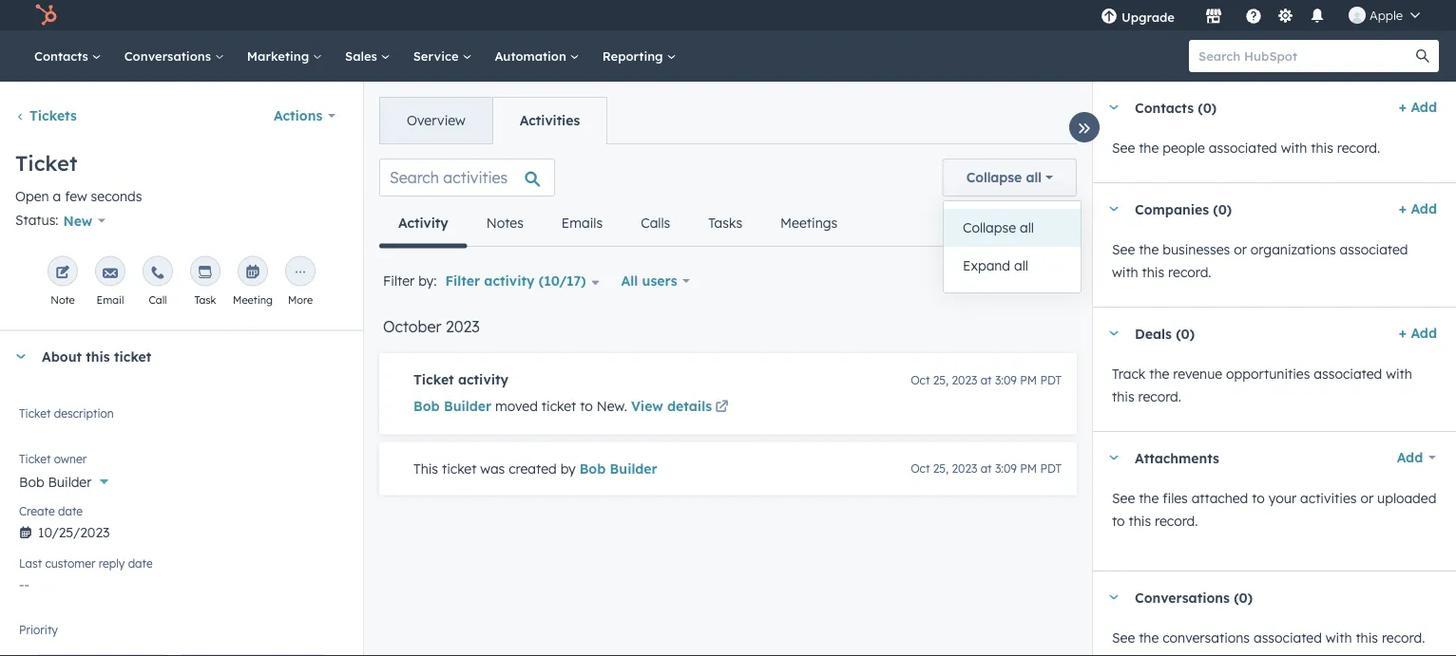 Task type: vqa. For each thing, say whether or not it's contained in the screenshot.
Filter activity (10/17) Filter
yes



Task type: locate. For each thing, give the bounding box(es) containing it.
navigation inside october 2023 feed
[[379, 201, 857, 249]]

1 vertical spatial contacts
[[1135, 99, 1194, 116]]

1 vertical spatial new
[[597, 398, 624, 415]]

1 see from the top
[[1112, 140, 1135, 156]]

1 pm from the top
[[1020, 373, 1037, 387]]

0 vertical spatial oct
[[911, 373, 930, 387]]

2 vertical spatial caret image
[[1108, 331, 1120, 336]]

priority
[[19, 623, 58, 638]]

ticket up bob builder moved
[[414, 372, 454, 388]]

all
[[1026, 169, 1042, 186], [1020, 220, 1034, 236], [1014, 258, 1029, 274]]

the inside see the businesses or organizations associated with this record.
[[1139, 241, 1159, 258]]

navigation containing overview
[[379, 97, 608, 144]]

the left conversations
[[1139, 630, 1159, 647]]

0 horizontal spatial or
[[1234, 241, 1247, 258]]

few
[[65, 188, 87, 205]]

caret image for attachments
[[1108, 456, 1120, 461]]

bob builder button inside ticket activity element
[[414, 395, 492, 418]]

1 horizontal spatial date
[[128, 557, 153, 571]]

filter right by:
[[445, 273, 480, 289]]

calls button
[[622, 201, 690, 246]]

0 vertical spatial new
[[63, 212, 93, 229]]

1 horizontal spatial contacts
[[1135, 99, 1194, 116]]

1 horizontal spatial bob
[[414, 398, 440, 415]]

1 vertical spatial pdt
[[1040, 462, 1062, 476]]

+ for see the businesses or organizations associated with this record.
[[1399, 201, 1407, 217]]

organizations
[[1251, 241, 1336, 258]]

activity inside ticket activity element
[[458, 372, 509, 388]]

1 vertical spatial all
[[1020, 220, 1034, 236]]

or
[[1234, 241, 1247, 258], [1361, 491, 1374, 507]]

conversations (0)
[[1135, 590, 1253, 606]]

conversations link
[[113, 30, 236, 82]]

2 + from the top
[[1399, 201, 1407, 217]]

1 vertical spatial or
[[1361, 491, 1374, 507]]

see down companies
[[1112, 241, 1135, 258]]

conversations
[[124, 48, 215, 64], [1135, 590, 1230, 606]]

bob up create
[[19, 474, 44, 490]]

+ add for see the businesses or organizations associated with this record.
[[1399, 201, 1437, 217]]

ticket
[[114, 348, 151, 365], [542, 398, 576, 415], [442, 461, 477, 477]]

2 horizontal spatial bob
[[580, 461, 606, 477]]

filter activity (10/17)
[[445, 273, 586, 289]]

with inside see the businesses or organizations associated with this record.
[[1112, 264, 1139, 281]]

ticket right moved
[[542, 398, 576, 415]]

caret image inside about this ticket dropdown button
[[15, 354, 27, 359]]

builder inside bob builder popup button
[[48, 474, 92, 490]]

the right track
[[1150, 366, 1170, 383]]

0 vertical spatial pdt
[[1040, 373, 1062, 387]]

2 horizontal spatial ticket
[[542, 398, 576, 415]]

bob builder image
[[1349, 7, 1366, 24]]

activity up bob builder moved
[[458, 372, 509, 388]]

the for conversations
[[1139, 630, 1159, 647]]

0 horizontal spatial bob builder button
[[414, 395, 492, 418]]

the down companies
[[1139, 241, 1159, 258]]

Search HubSpot search field
[[1189, 40, 1422, 72]]

1 horizontal spatial ticket
[[442, 461, 477, 477]]

filter left by:
[[383, 273, 415, 289]]

1 + add button from the top
[[1399, 96, 1437, 119]]

associated inside see the businesses or organizations associated with this record.
[[1340, 241, 1408, 258]]

2 horizontal spatial to
[[1252, 491, 1265, 507]]

caret image inside the contacts (0) dropdown button
[[1108, 105, 1120, 110]]

1 vertical spatial collapse
[[963, 220, 1016, 236]]

1 + from the top
[[1399, 99, 1407, 116]]

bob builder button right by
[[580, 458, 658, 481]]

new
[[63, 212, 93, 229], [597, 398, 624, 415]]

menu
[[1087, 0, 1434, 30]]

2 oct 25, 2023 at 3:09 pm pdt from the top
[[911, 462, 1062, 476]]

3 + add from the top
[[1399, 325, 1437, 342]]

builder inside ticket activity element
[[444, 398, 492, 415]]

with down the contacts (0) dropdown button
[[1281, 140, 1307, 156]]

2 vertical spatial + add
[[1399, 325, 1437, 342]]

1 vertical spatial to
[[1252, 491, 1265, 507]]

see down conversations (0)
[[1112, 630, 1135, 647]]

0 horizontal spatial builder
[[48, 474, 92, 490]]

bob inside ticket activity element
[[414, 398, 440, 415]]

1 horizontal spatial filter
[[445, 273, 480, 289]]

1 3:09 from the top
[[995, 373, 1017, 387]]

2 + add button from the top
[[1399, 198, 1437, 221]]

contacts inside dropdown button
[[1135, 99, 1194, 116]]

1 horizontal spatial new
[[597, 398, 624, 415]]

the inside see the files attached to your activities or uploaded to this record.
[[1139, 491, 1159, 507]]

new left view
[[597, 398, 624, 415]]

date down bob builder
[[58, 505, 83, 519]]

builder for bob builder
[[48, 474, 92, 490]]

the for people
[[1139, 140, 1159, 156]]

1 vertical spatial 25,
[[933, 462, 949, 476]]

with up deals
[[1112, 264, 1139, 281]]

2 + add from the top
[[1399, 201, 1437, 217]]

notifications image
[[1309, 9, 1326, 26]]

1 vertical spatial date
[[128, 557, 153, 571]]

customer
[[45, 557, 95, 571]]

caret image
[[1108, 105, 1120, 110], [1108, 207, 1120, 212], [1108, 331, 1120, 336]]

all
[[621, 273, 638, 289]]

pdt
[[1040, 373, 1062, 387], [1040, 462, 1062, 476]]

0 vertical spatial ticket
[[114, 348, 151, 365]]

+ add button
[[1399, 96, 1437, 119], [1399, 198, 1437, 221], [1399, 322, 1437, 345]]

1 vertical spatial ticket
[[542, 398, 576, 415]]

1 horizontal spatial conversations
[[1135, 590, 1230, 606]]

add for see the businesses or organizations associated with this record.
[[1411, 201, 1437, 217]]

associated
[[1209, 140, 1277, 156], [1340, 241, 1408, 258], [1314, 366, 1382, 383], [1254, 630, 1322, 647]]

search image
[[1416, 49, 1430, 63]]

see the businesses or organizations associated with this record.
[[1112, 241, 1408, 281]]

collapse all button
[[944, 209, 1081, 247]]

builder down ticket activity
[[444, 398, 492, 415]]

2 see from the top
[[1112, 241, 1135, 258]]

2 vertical spatial ticket
[[442, 461, 477, 477]]

with up "add" popup button
[[1386, 366, 1413, 383]]

+ add for see the people associated with this record.
[[1399, 99, 1437, 116]]

caret image inside "companies (0)" dropdown button
[[1108, 207, 1120, 212]]

activity for filter
[[484, 273, 535, 289]]

1 vertical spatial + add button
[[1399, 198, 1437, 221]]

1 pdt from the top
[[1040, 373, 1062, 387]]

+ add
[[1399, 99, 1437, 116], [1399, 201, 1437, 217], [1399, 325, 1437, 342]]

the for files
[[1139, 491, 1159, 507]]

0 horizontal spatial to
[[580, 398, 593, 415]]

0 vertical spatial navigation
[[379, 97, 608, 144]]

new inside popup button
[[63, 212, 93, 229]]

1 25, from the top
[[933, 373, 949, 387]]

all for collapse all button
[[1020, 220, 1034, 236]]

caret image inside conversations (0) dropdown button
[[1108, 596, 1120, 600]]

2 at from the top
[[981, 462, 992, 476]]

caret image left attachments
[[1108, 456, 1120, 461]]

(0) for deals (0)
[[1176, 325, 1195, 342]]

2 vertical spatial all
[[1014, 258, 1029, 274]]

collapse up "expand"
[[963, 220, 1016, 236]]

bob down ticket activity
[[414, 398, 440, 415]]

1 caret image from the top
[[1108, 105, 1120, 110]]

2023
[[446, 318, 480, 337], [952, 373, 978, 387], [952, 462, 978, 476]]

4 see from the top
[[1112, 630, 1135, 647]]

hubspot image
[[34, 4, 57, 27]]

navigation up all
[[379, 201, 857, 249]]

the left people
[[1139, 140, 1159, 156]]

2 caret image from the top
[[1108, 207, 1120, 212]]

2 25, from the top
[[933, 462, 949, 476]]

0 horizontal spatial conversations
[[124, 48, 215, 64]]

meetings
[[781, 215, 838, 231]]

october 2023 feed
[[364, 144, 1092, 519]]

1 oct 25, 2023 at 3:09 pm pdt from the top
[[911, 373, 1062, 387]]

0 vertical spatial + add button
[[1399, 96, 1437, 119]]

list box
[[944, 202, 1081, 293]]

1 vertical spatial + add
[[1399, 201, 1437, 217]]

0 vertical spatial 2023
[[446, 318, 480, 337]]

ticket for ticket owner
[[19, 452, 51, 467]]

ticket left was on the bottom of page
[[442, 461, 477, 477]]

2 oct from the top
[[911, 462, 930, 476]]

1 vertical spatial activity
[[458, 372, 509, 388]]

(0) for contacts (0)
[[1198, 99, 1217, 116]]

1 at from the top
[[981, 373, 992, 387]]

caret image
[[15, 354, 27, 359], [1108, 456, 1120, 461], [1108, 596, 1120, 600]]

0 vertical spatial + add
[[1399, 99, 1437, 116]]

caret image for deals (0)
[[1108, 331, 1120, 336]]

navigation containing activity
[[379, 201, 857, 249]]

ticket activity element
[[379, 354, 1077, 435]]

0 vertical spatial pm
[[1020, 373, 1037, 387]]

builder down owner in the left of the page
[[48, 474, 92, 490]]

activity left (10/17)
[[484, 273, 535, 289]]

see for see the businesses or organizations associated with this record.
[[1112, 241, 1135, 258]]

record. inside track the revenue opportunities associated with this record.
[[1138, 389, 1182, 405]]

0 horizontal spatial date
[[58, 505, 83, 519]]

0 vertical spatial caret image
[[15, 354, 27, 359]]

revenue
[[1173, 366, 1223, 383]]

ticket for ticket description
[[19, 407, 51, 421]]

record. inside see the files attached to your activities or uploaded to this record.
[[1155, 513, 1198, 530]]

3 + add button from the top
[[1399, 322, 1437, 345]]

0 vertical spatial 3:09
[[995, 373, 1017, 387]]

conversations inside dropdown button
[[1135, 590, 1230, 606]]

caret image for companies (0)
[[1108, 207, 1120, 212]]

call image
[[150, 266, 165, 281]]

oct 25, 2023 at 3:09 pm pdt inside ticket activity element
[[911, 373, 1062, 387]]

1 vertical spatial 2023
[[952, 373, 978, 387]]

filter for filter activity (10/17)
[[445, 273, 480, 289]]

0 horizontal spatial filter
[[383, 273, 415, 289]]

navigation up search activities search field
[[379, 97, 608, 144]]

caret image left conversations (0)
[[1108, 596, 1120, 600]]

contacts for contacts
[[34, 48, 92, 64]]

Create date text field
[[19, 516, 344, 546]]

menu item
[[1188, 0, 1192, 30]]

1 vertical spatial +
[[1399, 201, 1407, 217]]

bob builder button down ticket activity
[[414, 395, 492, 418]]

ticket up bob builder
[[19, 452, 51, 467]]

(10/17)
[[539, 273, 586, 289]]

all up expand all button
[[1020, 220, 1034, 236]]

0 vertical spatial activity
[[484, 273, 535, 289]]

attached
[[1192, 491, 1248, 507]]

2 vertical spatial + add button
[[1399, 322, 1437, 345]]

1 vertical spatial 3:09
[[995, 462, 1017, 476]]

0 vertical spatial at
[[981, 373, 992, 387]]

note
[[51, 293, 75, 306]]

tasks
[[709, 215, 743, 231]]

1 vertical spatial navigation
[[379, 201, 857, 249]]

associated right opportunities
[[1314, 366, 1382, 383]]

ticket owner
[[19, 452, 87, 467]]

3 + from the top
[[1399, 325, 1407, 342]]

this inside track the revenue opportunities associated with this record.
[[1112, 389, 1135, 405]]

pm inside ticket activity element
[[1020, 373, 1037, 387]]

filter
[[383, 273, 415, 289], [445, 273, 480, 289]]

(0) right deals
[[1176, 325, 1195, 342]]

3:09
[[995, 373, 1017, 387], [995, 462, 1017, 476]]

activity for ticket
[[458, 372, 509, 388]]

activities link
[[492, 98, 607, 144]]

ticket inside october 2023 feed
[[414, 372, 454, 388]]

new button
[[59, 209, 118, 233]]

sales link
[[334, 30, 402, 82]]

contacts (0)
[[1135, 99, 1217, 116]]

meeting image
[[245, 266, 260, 281]]

email image
[[103, 266, 118, 281]]

1 vertical spatial at
[[981, 462, 992, 476]]

calls
[[641, 215, 671, 231]]

1 vertical spatial pm
[[1020, 462, 1037, 476]]

contacts up people
[[1135, 99, 1194, 116]]

date
[[58, 505, 83, 519], [128, 557, 153, 571]]

emails
[[562, 215, 603, 231]]

bob builder button
[[414, 395, 492, 418], [580, 458, 658, 481]]

0 vertical spatial collapse all
[[966, 169, 1042, 186]]

0 vertical spatial collapse
[[966, 169, 1022, 186]]

(0) up people
[[1198, 99, 1217, 116]]

caret image inside deals (0) dropdown button
[[1108, 331, 1120, 336]]

was
[[480, 461, 505, 477]]

0 horizontal spatial ticket
[[114, 348, 151, 365]]

collapse all
[[966, 169, 1042, 186], [963, 220, 1034, 236]]

record.
[[1337, 140, 1381, 156], [1168, 264, 1212, 281], [1138, 389, 1182, 405], [1155, 513, 1198, 530], [1382, 630, 1425, 647]]

open
[[15, 188, 49, 205]]

(0) inside dropdown button
[[1213, 201, 1232, 217]]

builder down .
[[610, 461, 658, 477]]

1 horizontal spatial or
[[1361, 491, 1374, 507]]

caret image inside attachments dropdown button
[[1108, 456, 1120, 461]]

0 horizontal spatial contacts
[[34, 48, 92, 64]]

the left the files
[[1139, 491, 1159, 507]]

all right "expand"
[[1014, 258, 1029, 274]]

1 vertical spatial bob builder button
[[580, 458, 658, 481]]

bob inside popup button
[[19, 474, 44, 490]]

(0) up see the conversations associated with this record.
[[1234, 590, 1253, 606]]

see left people
[[1112, 140, 1135, 156]]

a
[[53, 188, 61, 205]]

0 vertical spatial to
[[580, 398, 593, 415]]

1 navigation from the top
[[379, 97, 608, 144]]

+
[[1399, 99, 1407, 116], [1399, 201, 1407, 217], [1399, 325, 1407, 342]]

collapse all inside button
[[963, 220, 1034, 236]]

see for see the files attached to your activities or uploaded to this record.
[[1112, 491, 1135, 507]]

2 vertical spatial caret image
[[1108, 596, 1120, 600]]

date right reply
[[128, 557, 153, 571]]

or down "companies (0)" dropdown button
[[1234, 241, 1247, 258]]

ticket left description
[[19, 407, 51, 421]]

0 vertical spatial oct 25, 2023 at 3:09 pm pdt
[[911, 373, 1062, 387]]

3:09 inside ticket activity element
[[995, 373, 1017, 387]]

1 vertical spatial caret image
[[1108, 207, 1120, 212]]

ticket up a
[[15, 150, 77, 176]]

associated down conversations (0) dropdown button
[[1254, 630, 1322, 647]]

1 vertical spatial collapse all
[[963, 220, 1034, 236]]

contacts down "hubspot" link
[[34, 48, 92, 64]]

25, inside ticket activity element
[[933, 373, 949, 387]]

this inside see the files attached to your activities or uploaded to this record.
[[1129, 513, 1151, 530]]

see the files attached to your activities or uploaded to this record.
[[1112, 491, 1437, 530]]

1 vertical spatial oct 25, 2023 at 3:09 pm pdt
[[911, 462, 1062, 476]]

activity
[[484, 273, 535, 289], [458, 372, 509, 388]]

2 pm from the top
[[1020, 462, 1037, 476]]

0 vertical spatial bob builder button
[[414, 395, 492, 418]]

+ add button for see the people associated with this record.
[[1399, 96, 1437, 119]]

ticket down email
[[114, 348, 151, 365]]

caret image left contacts (0)
[[1108, 105, 1120, 110]]

opportunities
[[1226, 366, 1310, 383]]

with inside track the revenue opportunities associated with this record.
[[1386, 366, 1413, 383]]

0 vertical spatial contacts
[[34, 48, 92, 64]]

about
[[42, 348, 82, 365]]

3 see from the top
[[1112, 491, 1135, 507]]

collapse all up expand all
[[963, 220, 1034, 236]]

bob right by
[[580, 461, 606, 477]]

marketplaces image
[[1205, 9, 1222, 26]]

1 + add from the top
[[1399, 99, 1437, 116]]

oct 25, 2023 at 3:09 pm pdt
[[911, 373, 1062, 387], [911, 462, 1062, 476]]

2 filter from the left
[[445, 273, 480, 289]]

caret image for about this ticket
[[15, 354, 27, 359]]

caret image left deals
[[1108, 331, 1120, 336]]

2 vertical spatial +
[[1399, 325, 1407, 342]]

1 vertical spatial caret image
[[1108, 456, 1120, 461]]

service
[[413, 48, 462, 64]]

navigation
[[379, 97, 608, 144], [379, 201, 857, 249]]

to
[[580, 398, 593, 415], [1252, 491, 1265, 507], [1112, 513, 1125, 530]]

the
[[1139, 140, 1159, 156], [1139, 241, 1159, 258], [1150, 366, 1170, 383], [1139, 491, 1159, 507], [1139, 630, 1159, 647]]

0 vertical spatial +
[[1399, 99, 1407, 116]]

an
[[61, 631, 77, 647]]

0 vertical spatial caret image
[[1108, 105, 1120, 110]]

conversations
[[1163, 630, 1250, 647]]

ticket
[[15, 150, 77, 176], [414, 372, 454, 388], [19, 407, 51, 421], [19, 452, 51, 467]]

bob
[[414, 398, 440, 415], [580, 461, 606, 477], [19, 474, 44, 490]]

2 navigation from the top
[[379, 201, 857, 249]]

new down open a few seconds at the left top of page
[[63, 212, 93, 229]]

0 vertical spatial all
[[1026, 169, 1042, 186]]

caret image left about
[[15, 354, 27, 359]]

2023 inside ticket activity element
[[952, 373, 978, 387]]

create date
[[19, 505, 83, 519]]

1 vertical spatial oct
[[911, 462, 930, 476]]

2 vertical spatial to
[[1112, 513, 1125, 530]]

contacts inside contacts link
[[34, 48, 92, 64]]

see left the files
[[1112, 491, 1135, 507]]

see the people associated with this record.
[[1112, 140, 1381, 156]]

the inside track the revenue opportunities associated with this record.
[[1150, 366, 1170, 383]]

all up collapse all button
[[1026, 169, 1042, 186]]

collapse all up collapse all button
[[966, 169, 1042, 186]]

collapse up collapse all button
[[966, 169, 1022, 186]]

open a few seconds
[[15, 188, 142, 205]]

or right activities
[[1361, 491, 1374, 507]]

call
[[149, 293, 167, 306]]

status:
[[15, 212, 59, 229]]

1 vertical spatial conversations
[[1135, 590, 1230, 606]]

with
[[1281, 140, 1307, 156], [1112, 264, 1139, 281], [1386, 366, 1413, 383], [1326, 630, 1352, 647]]

the for revenue
[[1150, 366, 1170, 383]]

0 horizontal spatial new
[[63, 212, 93, 229]]

add inside popup button
[[1397, 450, 1423, 466]]

3 caret image from the top
[[1108, 331, 1120, 336]]

oct inside ticket activity element
[[911, 373, 930, 387]]

0 vertical spatial conversations
[[124, 48, 215, 64]]

ticket inside dropdown button
[[114, 348, 151, 365]]

collapse all inside popup button
[[966, 169, 1042, 186]]

0 horizontal spatial bob
[[19, 474, 44, 490]]

caret image left companies
[[1108, 207, 1120, 212]]

Last customer reply date text field
[[19, 568, 344, 598]]

(0) up businesses
[[1213, 201, 1232, 217]]

see inside see the files attached to your activities or uploaded to this record.
[[1112, 491, 1135, 507]]

settings image
[[1277, 8, 1294, 25]]

see inside see the businesses or organizations associated with this record.
[[1112, 241, 1135, 258]]

1 horizontal spatial builder
[[444, 398, 492, 415]]

associated right organizations
[[1340, 241, 1408, 258]]

caret image for conversations (0)
[[1108, 596, 1120, 600]]

2 vertical spatial 2023
[[952, 462, 978, 476]]

0 vertical spatial or
[[1234, 241, 1247, 258]]

0 vertical spatial 25,
[[933, 373, 949, 387]]

associated down the contacts (0) dropdown button
[[1209, 140, 1277, 156]]

1 oct from the top
[[911, 373, 930, 387]]

by
[[561, 461, 576, 477]]

1 filter from the left
[[383, 273, 415, 289]]

description
[[54, 407, 114, 421]]



Task type: describe. For each thing, give the bounding box(es) containing it.
companies
[[1135, 201, 1209, 217]]

marketing
[[247, 48, 313, 64]]

bob for bob builder moved
[[414, 398, 440, 415]]

apple button
[[1338, 0, 1432, 30]]

or inside see the businesses or organizations associated with this record.
[[1234, 241, 1247, 258]]

activity button
[[379, 201, 467, 249]]

expand all button
[[944, 247, 1081, 285]]

view details link
[[631, 397, 732, 420]]

overview link
[[380, 98, 492, 144]]

with down conversations (0) dropdown button
[[1326, 630, 1352, 647]]

.
[[624, 398, 627, 415]]

emails button
[[543, 201, 622, 246]]

bob for bob builder
[[19, 474, 44, 490]]

october
[[383, 318, 441, 337]]

select an option
[[19, 631, 121, 647]]

create
[[19, 505, 55, 519]]

2 horizontal spatial builder
[[610, 461, 658, 477]]

add for track the revenue opportunities associated with this record.
[[1411, 325, 1437, 342]]

tickets
[[29, 107, 77, 124]]

actions button
[[261, 97, 348, 135]]

tasks button
[[690, 201, 762, 246]]

details
[[667, 398, 712, 415]]

settings link
[[1274, 5, 1298, 25]]

more image
[[293, 266, 308, 281]]

search button
[[1407, 40, 1439, 72]]

0 vertical spatial date
[[58, 505, 83, 519]]

ticket for ticket
[[15, 150, 77, 176]]

+ add button for track the revenue opportunities associated with this record.
[[1399, 322, 1437, 345]]

about this ticket
[[42, 348, 151, 365]]

bob builder
[[19, 474, 92, 490]]

ticket activity
[[414, 372, 509, 388]]

this ticket was created by bob builder
[[414, 461, 658, 477]]

the for businesses
[[1139, 241, 1159, 258]]

task
[[194, 293, 216, 306]]

deals (0) button
[[1093, 308, 1391, 359]]

owner
[[54, 452, 87, 467]]

email
[[97, 293, 124, 306]]

record. inside see the businesses or organizations associated with this record.
[[1168, 264, 1212, 281]]

meetings button
[[762, 201, 857, 246]]

this inside dropdown button
[[86, 348, 110, 365]]

upgrade
[[1122, 9, 1175, 25]]

attachments
[[1135, 450, 1220, 467]]

this inside see the businesses or organizations associated with this record.
[[1142, 264, 1165, 281]]

reporting
[[602, 48, 667, 64]]

moved
[[495, 398, 538, 415]]

1 horizontal spatial bob builder button
[[580, 458, 658, 481]]

bob builder button
[[19, 463, 344, 495]]

help button
[[1238, 0, 1270, 30]]

see the conversations associated with this record.
[[1112, 630, 1425, 647]]

note image
[[55, 266, 70, 281]]

service link
[[402, 30, 483, 82]]

activities
[[520, 112, 580, 129]]

select
[[19, 631, 57, 647]]

filter for filter by:
[[383, 273, 415, 289]]

all inside popup button
[[1026, 169, 1042, 186]]

apple
[[1370, 7, 1403, 23]]

about this ticket button
[[0, 331, 344, 382]]

notes button
[[467, 201, 543, 246]]

to new .
[[580, 398, 631, 415]]

marketing link
[[236, 30, 334, 82]]

or inside see the files attached to your activities or uploaded to this record.
[[1361, 491, 1374, 507]]

meeting
[[233, 293, 273, 306]]

upgrade image
[[1101, 9, 1118, 26]]

activities
[[1301, 491, 1357, 507]]

ticket for ticket activity
[[414, 372, 454, 388]]

caret image for contacts (0)
[[1108, 105, 1120, 110]]

link opens in a new window image
[[715, 397, 729, 420]]

(0) for companies (0)
[[1213, 201, 1232, 217]]

see for see the conversations associated with this record.
[[1112, 630, 1135, 647]]

activity
[[398, 215, 448, 231]]

add for see the people associated with this record.
[[1411, 99, 1437, 116]]

actions
[[274, 107, 323, 124]]

conversations for conversations
[[124, 48, 215, 64]]

by:
[[418, 273, 437, 289]]

your
[[1269, 491, 1297, 507]]

builder for bob builder moved
[[444, 398, 492, 415]]

collapse inside button
[[963, 220, 1016, 236]]

automation link
[[483, 30, 591, 82]]

businesses
[[1163, 241, 1230, 258]]

+ add for track the revenue opportunities associated with this record.
[[1399, 325, 1437, 342]]

collapse all button
[[943, 159, 1077, 197]]

tickets link
[[15, 107, 77, 124]]

deals
[[1135, 325, 1172, 342]]

filter by:
[[383, 273, 437, 289]]

2 pdt from the top
[[1040, 462, 1062, 476]]

sales
[[345, 48, 381, 64]]

seconds
[[91, 188, 142, 205]]

collapse inside popup button
[[966, 169, 1022, 186]]

users
[[642, 273, 677, 289]]

+ for track the revenue opportunities associated with this record.
[[1399, 325, 1407, 342]]

conversations for conversations (0)
[[1135, 590, 1230, 606]]

+ for see the people associated with this record.
[[1399, 99, 1407, 116]]

companies (0)
[[1135, 201, 1232, 217]]

last
[[19, 557, 42, 571]]

automation
[[495, 48, 570, 64]]

reply
[[99, 557, 125, 571]]

expand all
[[963, 258, 1029, 274]]

contacts link
[[23, 30, 113, 82]]

link opens in a new window image
[[715, 402, 729, 415]]

option
[[80, 631, 121, 647]]

uploaded
[[1378, 491, 1437, 507]]

2 3:09 from the top
[[995, 462, 1017, 476]]

1 horizontal spatial to
[[1112, 513, 1125, 530]]

at inside ticket activity element
[[981, 373, 992, 387]]

all users button
[[609, 262, 703, 300]]

contacts (0) button
[[1093, 82, 1391, 133]]

notifications button
[[1301, 0, 1334, 30]]

expand
[[963, 258, 1011, 274]]

view
[[631, 398, 663, 415]]

marketplaces button
[[1194, 0, 1234, 30]]

add button
[[1385, 439, 1437, 477]]

to inside ticket activity element
[[580, 398, 593, 415]]

help image
[[1245, 9, 1262, 26]]

select an option button
[[19, 620, 344, 652]]

Ticket description text field
[[19, 403, 344, 441]]

all users
[[621, 273, 677, 289]]

conversations (0) button
[[1093, 572, 1437, 624]]

pdt inside ticket activity element
[[1040, 373, 1062, 387]]

files
[[1163, 491, 1188, 507]]

menu containing apple
[[1087, 0, 1434, 30]]

contacts for contacts (0)
[[1135, 99, 1194, 116]]

created
[[509, 461, 557, 477]]

this
[[414, 461, 438, 477]]

associated inside track the revenue opportunities associated with this record.
[[1314, 366, 1382, 383]]

notes
[[486, 215, 524, 231]]

companies (0) button
[[1093, 183, 1391, 235]]

all for expand all button
[[1014, 258, 1029, 274]]

Search activities search field
[[379, 159, 555, 197]]

(0) for conversations (0)
[[1234, 590, 1253, 606]]

task image
[[198, 266, 213, 281]]

new inside ticket activity element
[[597, 398, 624, 415]]

people
[[1163, 140, 1205, 156]]

list box containing collapse all
[[944, 202, 1081, 293]]

+ add button for see the businesses or organizations associated with this record.
[[1399, 198, 1437, 221]]

see for see the people associated with this record.
[[1112, 140, 1135, 156]]



